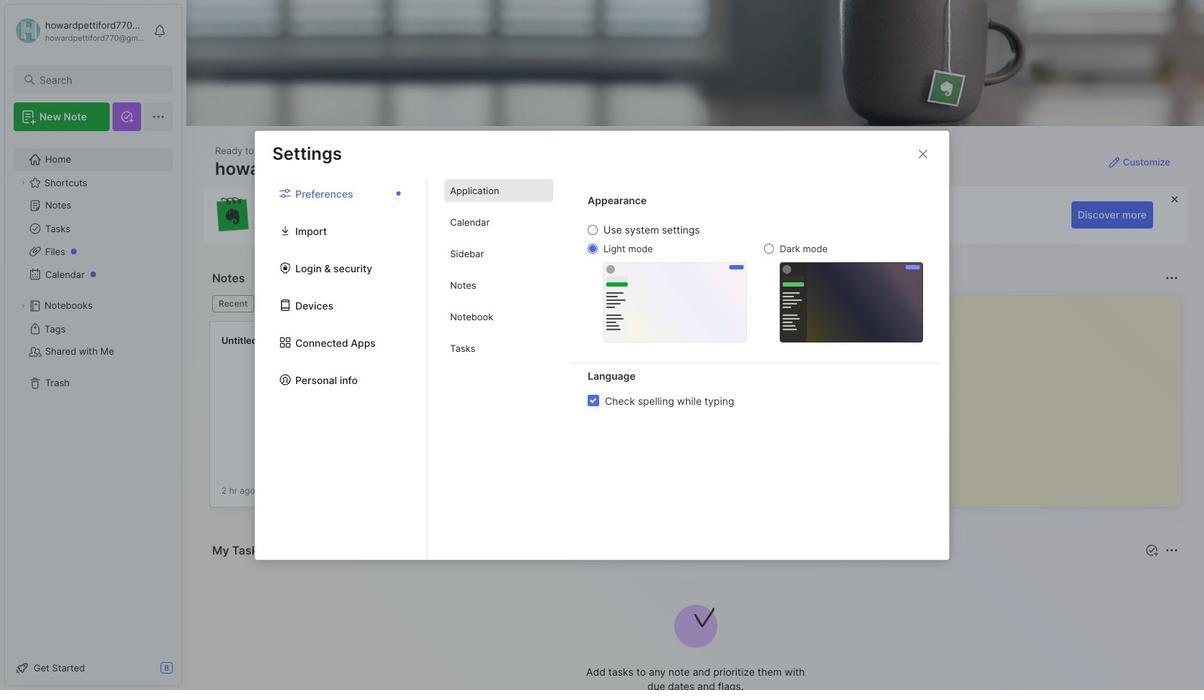 Task type: vqa. For each thing, say whether or not it's contained in the screenshot.
share
no



Task type: describe. For each thing, give the bounding box(es) containing it.
none search field inside main element
[[39, 71, 160, 88]]

tree inside main element
[[5, 140, 181, 652]]

close image
[[915, 145, 932, 162]]



Task type: locate. For each thing, give the bounding box(es) containing it.
tree
[[5, 140, 181, 652]]

Start writing… text field
[[882, 296, 1181, 495]]

expand notebooks image
[[19, 302, 27, 310]]

row group
[[209, 321, 467, 516]]

None checkbox
[[588, 395, 599, 407]]

option group
[[588, 224, 924, 342]]

tab list
[[255, 179, 427, 560], [427, 179, 571, 560], [212, 295, 847, 313]]

None radio
[[588, 225, 598, 235], [588, 244, 598, 254], [764, 244, 774, 254], [588, 225, 598, 235], [588, 244, 598, 254], [764, 244, 774, 254]]

main element
[[0, 0, 186, 690]]

new task image
[[1145, 543, 1159, 558]]

None search field
[[39, 71, 160, 88]]

Search text field
[[39, 73, 160, 87]]

tab
[[445, 179, 554, 202], [445, 211, 554, 234], [445, 242, 554, 265], [445, 274, 554, 297], [212, 295, 254, 313], [260, 295, 318, 313], [445, 305, 554, 328], [445, 337, 554, 360]]



